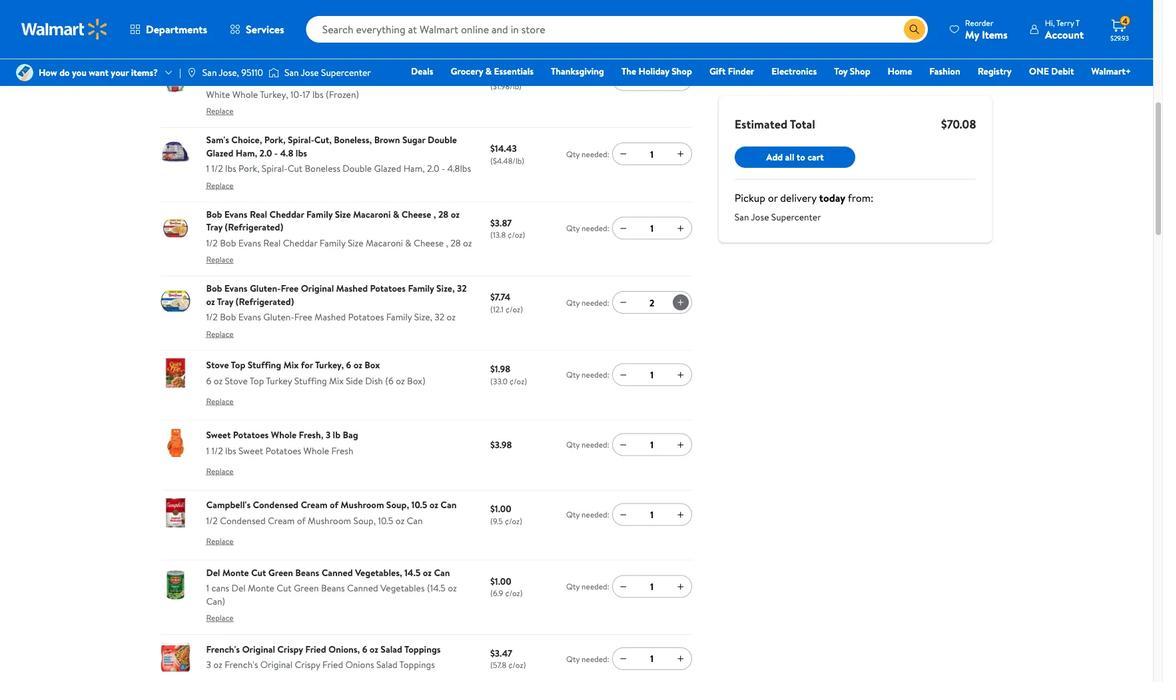 Task type: locate. For each thing, give the bounding box(es) containing it.
increase quantity french's original crispy fried onions, 6 oz salad toppings-count, current quantity 1 image
[[676, 654, 687, 665]]

0 horizontal spatial supercenter
[[321, 66, 371, 79]]

qty left decrease quantity sam's choice, pork, spiral-cut, boneless, brown sugar double glazed ham, 2.0 - 4.8 lbs-count, current quantity 1 icon
[[567, 148, 580, 160]]

bob
[[206, 208, 222, 221], [220, 236, 236, 249], [206, 282, 222, 295], [220, 311, 236, 324]]

Search search field
[[306, 16, 929, 43]]

8 qty needed: from the top
[[567, 581, 610, 593]]

1 vertical spatial monte
[[248, 582, 275, 595]]

1 vertical spatial 32
[[435, 311, 445, 324]]

(6.9
[[491, 588, 504, 599]]

ham,
[[236, 146, 257, 159], [404, 162, 425, 175]]

cheese
[[402, 208, 432, 221], [414, 236, 444, 249]]

mushroom
[[341, 499, 384, 512], [308, 514, 351, 527]]

can
[[441, 499, 457, 512], [407, 514, 423, 527], [434, 566, 450, 579]]

san jose, 95110
[[203, 66, 263, 79]]

tray inside bob evans real cheddar family size macaroni & cheese , 28 oz tray (refrigerated) 1/2 bob evans real cheddar family size macaroni & cheese , 28 oz
[[206, 221, 223, 234]]

1 vertical spatial to
[[797, 151, 806, 164]]

supercenter
[[321, 66, 371, 79], [772, 211, 822, 224]]

7 qty needed: from the top
[[567, 509, 610, 521]]

0 vertical spatial tray
[[206, 221, 223, 234]]

1 right decrease quantity french's original crispy fried onions, 6 oz salad toppings-count, current quantity 1 icon
[[651, 653, 654, 666]]

turkey, for whole
[[343, 59, 372, 72]]

cart
[[808, 151, 824, 164]]

needed: for bob evans gluten-free original mashed potatoes family size, 32 oz  tray (refrigerated) 1/2 bob evans gluten-free mashed potatoes family size, 32 oz
[[582, 297, 610, 308]]

qty
[[567, 74, 580, 85], [567, 148, 580, 160], [567, 223, 580, 234], [567, 297, 580, 308], [567, 369, 580, 381], [567, 439, 580, 451], [567, 509, 580, 521], [567, 581, 580, 593], [567, 654, 580, 665]]

canned
[[322, 566, 353, 579], [347, 582, 378, 595]]

ingredients
[[161, 17, 241, 40]]

needed: left decrease quantity sam's choice, pork, spiral-cut, boneless, brown sugar double glazed ham, 2.0 - 4.8 lbs-count, current quantity 1 icon
[[582, 148, 610, 160]]

1 horizontal spatial stuffing
[[295, 374, 327, 387]]

8 qty from the top
[[567, 581, 580, 593]]

sweet
[[206, 429, 231, 442], [239, 444, 263, 457]]

mushroom down fresh
[[341, 499, 384, 512]]

1 vertical spatial free
[[295, 311, 313, 324]]

4.8lbs
[[448, 162, 471, 175]]

$1.00 for del monte cut green beans canned vegetables, 14.5 oz can 1 cans del monte cut green beans canned vegetables (14.5 oz can)
[[491, 575, 512, 588]]

mushroom down campbell's condensed cream of mushroom soup, 10.5 oz can link
[[308, 514, 351, 527]]

top right stove top stuffing mix for turkey, 6 oz box icon
[[231, 359, 246, 372]]

needed: left decrease quantity del monte cut green beans canned vegetables, 14.5 oz can-count, current quantity 1 icon
[[582, 581, 610, 593]]

tray
[[206, 221, 223, 234], [217, 295, 234, 308]]

1 inside sam's choice, pork, spiral-cut, boneless, brown sugar double glazed ham, 2.0 - 4.8 lbs 1 1/2 lbs pork, spiral-cut boneless double glazed ham, 2.0 - 4.8lbs
[[206, 162, 209, 175]]

original inside 'bob evans gluten-free original mashed potatoes family size, 32 oz  tray (refrigerated) 1/2 bob evans gluten-free mashed potatoes family size, 32 oz'
[[301, 282, 334, 295]]

can up 14.5
[[407, 514, 423, 527]]

2 vertical spatial turkey,
[[315, 359, 344, 372]]

7 qty from the top
[[567, 509, 580, 521]]

5 replace from the top
[[206, 396, 234, 407]]

replace for 6 oz stove top turkey stuffing mix side dish (6 oz box)
[[206, 396, 234, 407]]

$29.93
[[1111, 33, 1130, 42]]

3 inside sweet potatoes whole fresh, 3 lb bag 1 1/2 lbs sweet potatoes whole fresh
[[326, 429, 331, 442]]

size, left $7.74
[[437, 282, 455, 295]]

san inside pickup or delivery today from: san jose supercenter
[[735, 211, 750, 224]]

of
[[330, 499, 339, 512], [297, 514, 306, 527]]

6 replace button from the top
[[206, 461, 234, 482]]

top
[[231, 359, 246, 372], [250, 374, 264, 387]]

1 qty from the top
[[567, 74, 580, 85]]

canned left vegetables,
[[322, 566, 353, 579]]

1 for decrease quantity bob evans real cheddar family size macaroni & cheese , 28 oz tray (refrigerated)-count, current quantity 1 icon
[[651, 222, 654, 235]]

gift finder link
[[704, 64, 761, 78]]

28 down 4.8lbs
[[439, 208, 449, 221]]

1 vertical spatial cream
[[268, 514, 295, 527]]

walmart+
[[1092, 65, 1132, 78]]

san right the farms
[[285, 66, 299, 79]]

- left 4.8lbs
[[442, 162, 445, 175]]

2 vertical spatial 6
[[362, 643, 368, 656]]

stove top stuffing mix for turkey, 6 oz box image
[[161, 359, 190, 388]]

¢/oz) right (13.8
[[508, 229, 526, 241]]

1 left cans
[[206, 582, 209, 595]]

shady brook farms frozen whole turkey, no antibiotics ever, 10-17 lbs, serves 7 to 11 image
[[161, 64, 190, 93]]

6 up onions
[[362, 643, 368, 656]]

0 vertical spatial supercenter
[[321, 66, 371, 79]]

jose,
[[219, 66, 239, 79]]

1/2 down campbell's
[[206, 514, 218, 527]]

1/2 inside campbell's condensed cream of mushroom soup, 10.5 oz can 1/2 condensed cream of mushroom soup, 10.5 oz can
[[206, 514, 218, 527]]

glazed down brown
[[374, 162, 402, 175]]

real
[[250, 208, 267, 221], [264, 236, 281, 249]]

10- right ever,
[[457, 59, 470, 72]]

1 vertical spatial 3
[[206, 659, 211, 672]]

replace button for 1 1/2 lbs sweet potatoes whole fresh
[[206, 461, 234, 482]]

1 $1.00 from the top
[[491, 503, 512, 516]]

condensed right campbell's
[[253, 499, 299, 512]]

$25.74
[[491, 68, 517, 81]]

turkey, left "no"
[[343, 59, 372, 72]]

qty for bob evans real cheddar family size macaroni & cheese , 28 oz tray (refrigerated) 1/2 bob evans real cheddar family size macaroni & cheese , 28 oz
[[567, 223, 580, 234]]

1 horizontal spatial to
[[797, 151, 806, 164]]

jose right 11
[[301, 66, 319, 79]]

(refrigerated)
[[225, 221, 283, 234], [236, 295, 294, 308]]

can left $1.00 (9.5 ¢/oz)
[[441, 499, 457, 512]]

28 left (13.8
[[451, 236, 461, 249]]

monte right cans
[[248, 582, 275, 595]]

shop right holiday
[[672, 65, 693, 78]]

4 replace from the top
[[206, 328, 234, 340]]

8 replace from the top
[[206, 613, 234, 624]]

1 horizontal spatial top
[[250, 374, 264, 387]]

ham, down sugar
[[404, 162, 425, 175]]

the
[[622, 65, 637, 78]]

0 vertical spatial original
[[301, 282, 334, 295]]

all
[[786, 151, 795, 164]]

free
[[281, 282, 299, 295], [295, 311, 313, 324]]

replace for 1 cans del monte cut green beans canned vegetables (14.5 oz can)
[[206, 613, 234, 624]]

qty for campbell's condensed cream of mushroom soup, 10.5 oz can 1/2 condensed cream of mushroom soup, 10.5 oz can
[[567, 509, 580, 521]]

6
[[346, 359, 352, 372], [206, 374, 212, 387], [362, 643, 368, 656]]

¢/oz) inside $3.87 (13.8 ¢/oz)
[[508, 229, 526, 241]]

fried left onions,
[[306, 643, 326, 656]]

0 horizontal spatial  image
[[16, 64, 33, 81]]

reorder
[[966, 17, 994, 28]]

32 left $7.74
[[457, 282, 467, 295]]

registry link
[[972, 64, 1018, 78]]

whole down the serves
[[232, 88, 258, 101]]

0 horizontal spatial pork,
[[239, 162, 260, 175]]

17
[[206, 72, 214, 85], [303, 88, 310, 101]]

1 for decrease quantity sweet potatoes whole fresh, 3 lb bag-count, current quantity 1 image
[[651, 438, 654, 451]]

potatoes
[[370, 282, 406, 295], [348, 311, 384, 324], [233, 429, 269, 442], [266, 444, 302, 457]]

(refrigerated) inside bob evans real cheddar family size macaroni & cheese , 28 oz tray (refrigerated) 1/2 bob evans real cheddar family size macaroni & cheese , 28 oz
[[225, 221, 283, 234]]

sweet potatoes whole fresh, 3 lb bag image
[[161, 429, 190, 458]]

0 horizontal spatial mix
[[284, 359, 299, 372]]

onions
[[346, 659, 374, 672]]

items
[[983, 27, 1008, 42]]

1 right decrease quantity sam's choice, pork, spiral-cut, boneless, brown sugar double glazed ham, 2.0 - 4.8 lbs-count, current quantity 1 icon
[[651, 148, 654, 161]]

1 replace from the top
[[206, 105, 234, 117]]

qty left decrease quantity sweet potatoes whole fresh, 3 lb bag-count, current quantity 1 image
[[567, 439, 580, 451]]

qty left decrease quantity french's original crispy fried onions, 6 oz salad toppings-count, current quantity 1 icon
[[567, 654, 580, 665]]

sweet down sweet potatoes whole fresh, 3 lb bag link
[[239, 444, 263, 457]]

qty left decrease quantity del monte cut green beans canned vegetables, 14.5 oz can-count, current quantity 1 icon
[[567, 581, 580, 593]]

size down boneless
[[335, 208, 351, 221]]

6 replace from the top
[[206, 466, 234, 477]]

1 vertical spatial 6
[[206, 374, 212, 387]]

san for san jose supercenter
[[285, 66, 299, 79]]

1/2 inside bob evans real cheddar family size macaroni & cheese , 28 oz tray (refrigerated) 1/2 bob evans real cheddar family size macaroni & cheese , 28 oz
[[206, 236, 218, 249]]

32 left the (12.1
[[435, 311, 445, 324]]

0 vertical spatial mix
[[284, 359, 299, 372]]

1 right decrease quantity campbell's condensed cream of mushroom soup, 10.5 oz can-count, current quantity 1 image at right bottom
[[651, 508, 654, 521]]

the holiday shop link
[[616, 64, 699, 78]]

cheddar down 4.8
[[270, 208, 304, 221]]

replace
[[206, 105, 234, 117], [206, 180, 234, 191], [206, 254, 234, 265], [206, 328, 234, 340], [206, 396, 234, 407], [206, 466, 234, 477], [206, 536, 234, 547], [206, 613, 234, 624]]

evans
[[225, 208, 248, 221], [238, 236, 261, 249], [225, 282, 248, 295], [238, 311, 261, 324]]

0 vertical spatial size,
[[437, 282, 455, 295]]

campbell's condensed cream of mushroom soup, 10.5 oz can link
[[206, 499, 457, 512]]

0 vertical spatial mashed
[[336, 282, 368, 295]]

1 horizontal spatial soup,
[[387, 499, 409, 512]]

toppings
[[405, 643, 441, 656], [400, 659, 435, 672]]

0 vertical spatial 32
[[457, 282, 467, 295]]

qty needed: for del monte cut green beans canned vegetables, 14.5 oz can 1 cans del monte cut green beans canned vegetables (14.5 oz can)
[[567, 581, 610, 593]]

size, up box)
[[415, 311, 433, 324]]

grocery & essentials
[[451, 65, 534, 78]]

¢/oz) right the (12.1
[[506, 304, 523, 315]]

 image right |
[[187, 67, 197, 78]]

hi, terry t account
[[1046, 17, 1085, 42]]

cut,
[[315, 133, 332, 146]]

1 horizontal spatial san
[[285, 66, 299, 79]]

dish
[[365, 374, 383, 387]]

5 needed: from the top
[[582, 369, 610, 381]]

1/2 right bob evans gluten-free original mashed potatoes family size, 32 oz  tray (refrigerated) icon
[[206, 311, 218, 324]]

$25.74 ($1.98/lb)
[[491, 68, 522, 92]]

$1.00 inside $1.00 (9.5 ¢/oz)
[[491, 503, 512, 516]]

0 vertical spatial beans
[[296, 566, 320, 579]]

28
[[439, 208, 449, 221], [451, 236, 461, 249]]

0 vertical spatial jose
[[301, 66, 319, 79]]

0 horizontal spatial spiral-
[[262, 162, 288, 175]]

french's original crispy fried onions, 6 oz salad toppings link
[[206, 643, 441, 656]]

pickup
[[735, 191, 766, 205]]

shady
[[206, 59, 231, 72]]

1 inside 'del monte cut green beans canned vegetables, 14.5 oz can 1 cans del monte cut green beans canned vegetables (14.5 oz can)'
[[206, 582, 209, 595]]

2 qty from the top
[[567, 148, 580, 160]]

 image left 11
[[269, 66, 279, 79]]

¢/oz) right the (33.0
[[510, 376, 527, 387]]

spiral- down 4.8
[[262, 162, 288, 175]]

0 vertical spatial (refrigerated)
[[225, 221, 283, 234]]

mix
[[284, 359, 299, 372], [329, 374, 344, 387]]

holiday
[[639, 65, 670, 78]]

4 replace button from the top
[[206, 324, 234, 345]]

¢/oz) right (6.9
[[506, 588, 523, 599]]

mix left "side"
[[329, 374, 344, 387]]

 image for san jose supercenter
[[269, 66, 279, 79]]

0 vertical spatial top
[[231, 359, 246, 372]]

qty left decrease quantity bob evans gluten-free original mashed potatoes family size, 32 oz  tray (refrigerated)-count, current quantity 2 image at the top right of the page
[[567, 297, 580, 308]]

of down fresh
[[330, 499, 339, 512]]

mashed down bob evans real cheddar family size macaroni & cheese , 28 oz tray (refrigerated) 1/2 bob evans real cheddar family size macaroni & cheese , 28 oz
[[336, 282, 368, 295]]

1/2 right sweet potatoes whole fresh, 3 lb bag icon
[[212, 444, 223, 457]]

0 vertical spatial 3
[[326, 429, 331, 442]]

1 vertical spatial 10-
[[291, 88, 303, 101]]

0 horizontal spatial 3
[[206, 659, 211, 672]]

1 vertical spatial 2.0
[[427, 162, 440, 175]]

crispy
[[278, 643, 303, 656], [295, 659, 320, 672]]

qty needed: left decrease quantity shady brook farms frozen whole turkey, no antibiotics ever, 10-17 lbs, serves 7 to 11-count, current quantity 1 image
[[567, 74, 610, 85]]

$7.74 (12.1 ¢/oz)
[[491, 291, 523, 315]]

0 vertical spatial glazed
[[206, 146, 234, 159]]

1 vertical spatial salad
[[377, 659, 398, 672]]

monte
[[223, 566, 249, 579], [248, 582, 275, 595]]

1 shop from the left
[[672, 65, 693, 78]]

1 horizontal spatial of
[[330, 499, 339, 512]]

fresh,
[[299, 429, 324, 442]]

toy
[[835, 65, 848, 78]]

3 qty needed: from the top
[[567, 223, 610, 234]]

0 vertical spatial of
[[330, 499, 339, 512]]

increase quantity bob evans gluten-free original mashed potatoes family size, 32 oz  tray (refrigerated)-count, current quantity 2 image
[[676, 297, 687, 308]]

from:
[[849, 191, 874, 205]]

or
[[768, 191, 778, 205]]

0 vertical spatial macaroni
[[353, 208, 391, 221]]

no
[[374, 59, 386, 72]]

needed: left decrease quantity bob evans real cheddar family size macaroni & cheese , 28 oz tray (refrigerated)-count, current quantity 1 icon
[[582, 223, 610, 234]]

5 replace button from the top
[[206, 391, 234, 412]]

cream
[[301, 499, 328, 512], [268, 514, 295, 527]]

choice,
[[232, 133, 262, 146]]

stuffing
[[248, 359, 282, 372], [295, 374, 327, 387]]

2 vertical spatial &
[[406, 236, 412, 249]]

1 vertical spatial mushroom
[[308, 514, 351, 527]]

qty needed: left decrease quantity bob evans real cheddar family size macaroni & cheese , 28 oz tray (refrigerated)-count, current quantity 1 icon
[[567, 223, 610, 234]]

1 horizontal spatial supercenter
[[772, 211, 822, 224]]

french's original crispy fried onions, 6 oz salad toppings image
[[161, 643, 190, 672]]

turkey, inside stove top stuffing mix for turkey, 6 oz box 6 oz stove top turkey stuffing mix side dish (6 oz box)
[[315, 359, 344, 372]]

0 vertical spatial to
[[269, 72, 277, 85]]

beans down campbell's condensed cream of mushroom soup, 10.5 oz can 1/2 condensed cream of mushroom soup, 10.5 oz can
[[296, 566, 320, 579]]

1 horizontal spatial double
[[428, 133, 457, 146]]

7 needed: from the top
[[582, 509, 610, 521]]

2 horizontal spatial  image
[[269, 66, 279, 79]]

needed: for shady brook farms frozen whole turkey, no antibiotics ever, 10- 17 lbs, serves 7 to 11 white whole turkey, 10-17 lbs (frozen)
[[582, 74, 610, 85]]

bob evans real cheddar family size macaroni & cheese , 28 oz tray (refrigerated) image
[[161, 212, 190, 242]]

4 qty from the top
[[567, 297, 580, 308]]

1 for decrease quantity campbell's condensed cream of mushroom soup, 10.5 oz can-count, current quantity 1 image at right bottom
[[651, 508, 654, 521]]

sam's choice, pork, spiral-cut, boneless, brown sugar double glazed ham, 2.0 - 4.8 lbs image
[[161, 138, 190, 167]]

7
[[262, 72, 266, 85]]

3 needed: from the top
[[582, 223, 610, 234]]

$1.00 inside $1.00 (6.9 ¢/oz)
[[491, 575, 512, 588]]

0 vertical spatial fried
[[306, 643, 326, 656]]

1 needed: from the top
[[582, 74, 610, 85]]

decrease quantity bob evans gluten-free original mashed potatoes family size, 32 oz  tray (refrigerated)-count, current quantity 2 image
[[619, 297, 629, 308]]

qty needed: for shady brook farms frozen whole turkey, no antibiotics ever, 10- 17 lbs, serves 7 to 11 white whole turkey, 10-17 lbs (frozen)
[[567, 74, 610, 85]]

¢/oz) inside $7.74 (12.1 ¢/oz)
[[506, 304, 523, 315]]

3 right french's original crispy fried onions, 6 oz salad toppings image
[[206, 659, 211, 672]]

turkey, down 11
[[260, 88, 288, 101]]

qty needed: left decrease quantity del monte cut green beans canned vegetables, 14.5 oz can-count, current quantity 1 icon
[[567, 581, 610, 593]]

mashed down bob evans gluten-free original mashed potatoes family size, 32 oz  tray (refrigerated) link
[[315, 311, 346, 324]]

increase quantity sam's choice, pork, spiral-cut, boneless, brown sugar double glazed ham, 2.0 - 4.8 lbs-count, current quantity 1 image
[[676, 149, 687, 159]]

canned down vegetables,
[[347, 582, 378, 595]]

original
[[301, 282, 334, 295], [242, 643, 275, 656], [260, 659, 293, 672]]

¢/oz) inside $1.00 (6.9 ¢/oz)
[[506, 588, 523, 599]]

1/2 right bob evans real cheddar family size macaroni & cheese , 28 oz tray (refrigerated) image
[[206, 236, 218, 249]]

1 horizontal spatial 6
[[346, 359, 352, 372]]

0 vertical spatial 17
[[206, 72, 214, 85]]

0 horizontal spatial to
[[269, 72, 277, 85]]

decrease quantity stove top stuffing mix for turkey, 6 oz box-count, current quantity 1 image
[[619, 370, 629, 380]]

$1.00 (6.9 ¢/oz)
[[491, 575, 523, 599]]

3 replace button from the top
[[206, 249, 234, 271]]

condensed down campbell's
[[220, 514, 266, 527]]

9 qty from the top
[[567, 654, 580, 665]]

0 vertical spatial canned
[[322, 566, 353, 579]]

to inside shady brook farms frozen whole turkey, no antibiotics ever, 10- 17 lbs, serves 7 to 11 white whole turkey, 10-17 lbs (frozen)
[[269, 72, 277, 85]]

1 qty needed: from the top
[[567, 74, 610, 85]]

1 for decrease quantity sam's choice, pork, spiral-cut, boneless, brown sugar double glazed ham, 2.0 - 4.8 lbs-count, current quantity 1 icon
[[651, 148, 654, 161]]

needed: left decrease quantity campbell's condensed cream of mushroom soup, 10.5 oz can-count, current quantity 1 image at right bottom
[[582, 509, 610, 521]]

2.0 left 4.8lbs
[[427, 162, 440, 175]]

qty needed: for campbell's condensed cream of mushroom soup, 10.5 oz can 1/2 condensed cream of mushroom soup, 10.5 oz can
[[567, 509, 610, 521]]

0 vertical spatial 28
[[439, 208, 449, 221]]

needed: left decrease quantity bob evans gluten-free original mashed potatoes family size, 32 oz  tray (refrigerated)-count, current quantity 2 image at the top right of the page
[[582, 297, 610, 308]]

sam's choice, pork, spiral-cut, boneless, brown sugar double glazed ham, 2.0 - 4.8 lbs link
[[206, 133, 457, 159]]

5 qty needed: from the top
[[567, 369, 610, 381]]

1 right decrease quantity del monte cut green beans canned vegetables, 14.5 oz can-count, current quantity 1 icon
[[651, 581, 654, 594]]

qty needed: for bob evans real cheddar family size macaroni & cheese , 28 oz tray (refrigerated) 1/2 bob evans real cheddar family size macaroni & cheese , 28 oz
[[567, 223, 610, 234]]

campbell's condensed cream of mushroom soup, 10.5 oz can image
[[161, 499, 190, 528]]

1 horizontal spatial size,
[[437, 282, 455, 295]]

sweet potatoes whole fresh, 3 lb bag 1 1/2 lbs sweet potatoes whole fresh
[[206, 429, 358, 457]]

¢/oz) inside "$1.98 (33.0 ¢/oz)"
[[510, 376, 527, 387]]

 image for how do you want your items?
[[16, 64, 33, 81]]

1 replace button from the top
[[206, 101, 234, 122]]

increase quantity shady brook farms frozen whole turkey, no antibiotics ever, 10-17 lbs, serves 7 to 11-count, current quantity 1 image
[[676, 74, 687, 85]]

$1.00 down (9.5
[[491, 575, 512, 588]]

2 vertical spatial can
[[434, 566, 450, 579]]

qty needed: for sam's choice, pork, spiral-cut, boneless, brown sugar double glazed ham, 2.0 - 4.8 lbs 1 1/2 lbs pork, spiral-cut boneless double glazed ham, 2.0 - 4.8lbs
[[567, 148, 610, 160]]

french's
[[206, 643, 240, 656], [225, 659, 258, 672]]

ham, right sam's
[[236, 146, 257, 159]]

17 left the lbs,
[[206, 72, 214, 85]]

2 qty needed: from the top
[[567, 148, 610, 160]]

0 vertical spatial spiral-
[[288, 133, 315, 146]]

san for san jose, 95110
[[203, 66, 217, 79]]

4.8
[[280, 146, 294, 159]]

6 qty needed: from the top
[[567, 439, 610, 451]]

sweet potatoes whole fresh, 3 lb bag link
[[206, 429, 358, 442]]

0 vertical spatial double
[[428, 133, 457, 146]]

mashed
[[336, 282, 368, 295], [315, 311, 346, 324]]

replace for 1/2 bob evans gluten-free mashed potatoes family size, 32 oz
[[206, 328, 234, 340]]

increase quantity bob evans real cheddar family size macaroni & cheese , 28 oz tray (refrigerated)-count, current quantity 1 image
[[676, 223, 687, 234]]

one debit link
[[1024, 64, 1081, 78]]

vegetables,
[[355, 566, 402, 579]]

0 horizontal spatial cream
[[268, 514, 295, 527]]

1 right sweet potatoes whole fresh, 3 lb bag icon
[[206, 444, 209, 457]]

1/2 down sam's
[[212, 162, 223, 175]]

0 vertical spatial 10.5
[[412, 499, 428, 512]]

2 $1.00 from the top
[[491, 575, 512, 588]]

can up (14.5
[[434, 566, 450, 579]]

to inside button
[[797, 151, 806, 164]]

stuffing down for
[[295, 374, 327, 387]]

6 inside "french's original crispy fried onions, 6 oz salad toppings 3 oz french's original crispy fried onions salad toppings"
[[362, 643, 368, 656]]

¢/oz) inside $1.00 (9.5 ¢/oz)
[[505, 516, 523, 527]]

1 horizontal spatial shop
[[851, 65, 871, 78]]

qty left decrease quantity stove top stuffing mix for turkey, 6 oz box-count, current quantity 1 image
[[567, 369, 580, 381]]

needed: left decrease quantity french's original crispy fried onions, 6 oz salad toppings-count, current quantity 1 icon
[[582, 654, 610, 665]]

qty needed: left decrease quantity stove top stuffing mix for turkey, 6 oz box-count, current quantity 1 image
[[567, 369, 610, 381]]

¢/oz) for campbell's condensed cream of mushroom soup, 10.5 oz can 1/2 condensed cream of mushroom soup, 10.5 oz can
[[505, 516, 523, 527]]

0 horizontal spatial -
[[275, 146, 278, 159]]

5 qty from the top
[[567, 369, 580, 381]]

¢/oz) for stove top stuffing mix for turkey, 6 oz box 6 oz stove top turkey stuffing mix side dish (6 oz box)
[[510, 376, 527, 387]]

qty for del monte cut green beans canned vegetables, 14.5 oz can 1 cans del monte cut green beans canned vegetables (14.5 oz can)
[[567, 581, 580, 593]]

one debit
[[1030, 65, 1075, 78]]

san left jose,
[[203, 66, 217, 79]]

needed: left decrease quantity stove top stuffing mix for turkey, 6 oz box-count, current quantity 1 image
[[582, 369, 610, 381]]

size
[[335, 208, 351, 221], [348, 236, 364, 249]]

supercenter up (frozen)
[[321, 66, 371, 79]]

stove left turkey
[[225, 374, 248, 387]]

qty needed: for sweet potatoes whole fresh, 3 lb bag 1 1/2 lbs sweet potatoes whole fresh
[[567, 439, 610, 451]]

4 qty needed: from the top
[[567, 297, 610, 308]]

7 replace button from the top
[[206, 531, 234, 552]]

3
[[326, 429, 331, 442], [206, 659, 211, 672]]

0 vertical spatial 2.0
[[260, 146, 272, 159]]

one
[[1030, 65, 1050, 78]]

$14.43
[[491, 142, 517, 155]]

(33.0
[[491, 376, 508, 387]]

lbs down sam's
[[225, 162, 236, 175]]

tray right bob evans real cheddar family size macaroni & cheese , 28 oz tray (refrigerated) image
[[206, 221, 223, 234]]

1 for decrease quantity stove top stuffing mix for turkey, 6 oz box-count, current quantity 1 image
[[651, 368, 654, 381]]

1 vertical spatial real
[[264, 236, 281, 249]]

qty needed: left decrease quantity campbell's condensed cream of mushroom soup, 10.5 oz can-count, current quantity 1 image at right bottom
[[567, 509, 610, 521]]

0 horizontal spatial stuffing
[[248, 359, 282, 372]]

(57.8
[[491, 660, 507, 671]]

2 replace button from the top
[[206, 175, 234, 196]]

stove
[[206, 359, 229, 372], [225, 374, 248, 387]]

3 qty from the top
[[567, 223, 580, 234]]

1 right decrease quantity bob evans real cheddar family size macaroni & cheese , 28 oz tray (refrigerated)-count, current quantity 1 icon
[[651, 222, 654, 235]]

1 vertical spatial stuffing
[[295, 374, 327, 387]]

3 replace from the top
[[206, 254, 234, 265]]

6 needed: from the top
[[582, 439, 610, 451]]

qty for stove top stuffing mix for turkey, 6 oz box 6 oz stove top turkey stuffing mix side dish (6 oz box)
[[567, 369, 580, 381]]

0 vertical spatial gluten-
[[250, 282, 281, 295]]

0 vertical spatial &
[[486, 65, 492, 78]]

needed: left decrease quantity shady brook farms frozen whole turkey, no antibiotics ever, 10-17 lbs, serves 7 to 11-count, current quantity 1 image
[[582, 74, 610, 85]]

monte up cans
[[223, 566, 249, 579]]

1 vertical spatial jose
[[752, 211, 770, 224]]

0 vertical spatial cut
[[288, 162, 303, 175]]

7 replace from the top
[[206, 536, 234, 547]]

home
[[888, 65, 913, 78]]

replace for 1 1/2 lbs sweet potatoes whole fresh
[[206, 466, 234, 477]]

jose down pickup
[[752, 211, 770, 224]]

1 for decrease quantity del monte cut green beans canned vegetables, 14.5 oz can-count, current quantity 1 icon
[[651, 581, 654, 594]]

cheddar down bob evans real cheddar family size macaroni & cheese , 28 oz tray (refrigerated) link
[[283, 236, 318, 249]]

6 qty from the top
[[567, 439, 580, 451]]

del monte cut green beans canned vegetables, 14.5 oz can image
[[161, 571, 190, 600]]

1 vertical spatial spiral-
[[262, 162, 288, 175]]

size,
[[437, 282, 455, 295], [415, 311, 433, 324]]

turkey, right for
[[315, 359, 344, 372]]

1 horizontal spatial beans
[[321, 582, 345, 595]]

¢/oz) for bob evans real cheddar family size macaroni & cheese , 28 oz tray (refrigerated) 1/2 bob evans real cheddar family size macaroni & cheese , 28 oz
[[508, 229, 526, 241]]

4 needed: from the top
[[582, 297, 610, 308]]

salad right onions
[[377, 659, 398, 672]]

of down campbell's condensed cream of mushroom soup, 10.5 oz can link
[[297, 514, 306, 527]]

¢/oz) right (57.8
[[509, 660, 526, 671]]

bob evans gluten-free original mashed potatoes family size, 32 oz  tray (refrigerated) 1/2 bob evans gluten-free mashed potatoes family size, 32 oz
[[206, 282, 467, 324]]

¢/oz) inside $3.47 (57.8 ¢/oz)
[[509, 660, 526, 671]]

green
[[269, 566, 293, 579], [294, 582, 319, 595]]

11
[[280, 72, 286, 85]]

1 right the
[[651, 73, 654, 86]]

to right all
[[797, 151, 806, 164]]

8 replace button from the top
[[206, 608, 234, 629]]

2 replace from the top
[[206, 180, 234, 191]]

0 horizontal spatial jose
[[301, 66, 319, 79]]

10- down frozen
[[291, 88, 303, 101]]

8 needed: from the top
[[582, 581, 610, 593]]

0 vertical spatial del
[[206, 566, 220, 579]]

$3.87
[[491, 216, 512, 229]]

0 vertical spatial stuffing
[[248, 359, 282, 372]]

replace for 1 1/2 lbs pork, spiral-cut boneless double glazed ham, 2.0 - 4.8lbs
[[206, 180, 234, 191]]

(frozen)
[[326, 88, 359, 101]]

top left turkey
[[250, 374, 264, 387]]

1 horizontal spatial 3
[[326, 429, 331, 442]]

crispy left onions,
[[278, 643, 303, 656]]

qty for sweet potatoes whole fresh, 3 lb bag 1 1/2 lbs sweet potatoes whole fresh
[[567, 439, 580, 451]]

2 needed: from the top
[[582, 148, 610, 160]]

tray right bob evans gluten-free original mashed potatoes family size, 32 oz  tray (refrigerated) icon
[[217, 295, 234, 308]]

boneless,
[[334, 133, 372, 146]]

 image
[[16, 64, 33, 81], [269, 66, 279, 79], [187, 67, 197, 78]]

decrease quantity french's original crispy fried onions, 6 oz salad toppings-count, current quantity 1 image
[[619, 654, 629, 665]]

replace button for 1 1/2 lbs pork, spiral-cut boneless double glazed ham, 2.0 - 4.8lbs
[[206, 175, 234, 196]]

can inside 'del monte cut green beans canned vegetables, 14.5 oz can 1 cans del monte cut green beans canned vegetables (14.5 oz can)'
[[434, 566, 450, 579]]

(6
[[385, 374, 394, 387]]



Task type: describe. For each thing, give the bounding box(es) containing it.
$7.74
[[491, 291, 511, 304]]

1 vertical spatial beans
[[321, 582, 345, 595]]

shady brook farms frozen whole turkey, no antibiotics ever, 10- 17 lbs, serves 7 to 11 white whole turkey, 10-17 lbs (frozen)
[[206, 59, 470, 101]]

0 vertical spatial crispy
[[278, 643, 303, 656]]

2 vertical spatial original
[[260, 659, 293, 672]]

0 vertical spatial green
[[269, 566, 293, 579]]

items?
[[131, 66, 158, 79]]

toy shop
[[835, 65, 871, 78]]

replace button for 6 oz stove top turkey stuffing mix side dish (6 oz box)
[[206, 391, 234, 412]]

walmart+ link
[[1086, 64, 1138, 78]]

services
[[246, 22, 284, 37]]

sugar
[[403, 133, 426, 146]]

1 for decrease quantity shady brook farms frozen whole turkey, no antibiotics ever, 10-17 lbs, serves 7 to 11-count, current quantity 1 image
[[651, 73, 654, 86]]

0 horizontal spatial 32
[[435, 311, 445, 324]]

qty needed: for stove top stuffing mix for turkey, 6 oz box 6 oz stove top turkey stuffing mix side dish (6 oz box)
[[567, 369, 610, 381]]

total
[[791, 116, 816, 132]]

1 horizontal spatial ham,
[[404, 162, 425, 175]]

0 horizontal spatial soup,
[[354, 514, 376, 527]]

0 vertical spatial soup,
[[387, 499, 409, 512]]

replace button for 1/2 bob evans gluten-free mashed potatoes family size, 32 oz
[[206, 324, 234, 345]]

1 vertical spatial mix
[[329, 374, 344, 387]]

needed: for sweet potatoes whole fresh, 3 lb bag 1 1/2 lbs sweet potatoes whole fresh
[[582, 439, 610, 451]]

qty for sam's choice, pork, spiral-cut, boneless, brown sugar double glazed ham, 2.0 - 4.8 lbs 1 1/2 lbs pork, spiral-cut boneless double glazed ham, 2.0 - 4.8lbs
[[567, 148, 580, 160]]

0 horizontal spatial 17
[[206, 72, 214, 85]]

replace for 1/2 condensed cream of mushroom soup, 10.5 oz can
[[206, 536, 234, 547]]

1 vertical spatial mashed
[[315, 311, 346, 324]]

0 vertical spatial french's
[[206, 643, 240, 656]]

0 vertical spatial free
[[281, 282, 299, 295]]

1 vertical spatial cheese
[[414, 236, 444, 249]]

increase quantity stove top stuffing mix for turkey, 6 oz box-count, current quantity 1 image
[[676, 370, 687, 380]]

1 vertical spatial cut
[[251, 566, 266, 579]]

you
[[72, 66, 87, 79]]

add all to cart
[[767, 151, 824, 164]]

walmart image
[[21, 19, 108, 40]]

t
[[1077, 17, 1081, 28]]

0 horizontal spatial &
[[393, 208, 400, 221]]

$3.87 (13.8 ¢/oz)
[[491, 216, 526, 241]]

0 horizontal spatial 10.5
[[378, 514, 394, 527]]

grocery
[[451, 65, 484, 78]]

1/2 inside 'bob evans gluten-free original mashed potatoes family size, 32 oz  tray (refrigerated) 1/2 bob evans gluten-free mashed potatoes family size, 32 oz'
[[206, 311, 218, 324]]

gift
[[710, 65, 726, 78]]

(13.8
[[491, 229, 506, 241]]

3 inside "french's original crispy fried onions, 6 oz salad toppings 3 oz french's original crispy fried onions salad toppings"
[[206, 659, 211, 672]]

1 vertical spatial toppings
[[400, 659, 435, 672]]

1 vertical spatial green
[[294, 582, 319, 595]]

tray inside 'bob evans gluten-free original mashed potatoes family size, 32 oz  tray (refrigerated) 1/2 bob evans gluten-free mashed potatoes family size, 32 oz'
[[217, 295, 234, 308]]

0 horizontal spatial 6
[[206, 374, 212, 387]]

1 vertical spatial macaroni
[[366, 236, 403, 249]]

1 horizontal spatial &
[[406, 236, 412, 249]]

departments button
[[119, 13, 219, 45]]

0 horizontal spatial 28
[[439, 208, 449, 221]]

debit
[[1052, 65, 1075, 78]]

needed: for campbell's condensed cream of mushroom soup, 10.5 oz can 1/2 condensed cream of mushroom soup, 10.5 oz can
[[582, 509, 610, 521]]

1 vertical spatial turkey,
[[260, 88, 288, 101]]

0 vertical spatial size
[[335, 208, 351, 221]]

¢/oz) for french's original crispy fried onions, 6 oz salad toppings 3 oz french's original crispy fried onions salad toppings
[[509, 660, 526, 671]]

whole left fresh,
[[271, 429, 297, 442]]

bob evans gluten-free original mashed potatoes family size, 32 oz  tray (refrigerated) image
[[161, 287, 190, 316]]

jose inside pickup or delivery today from: san jose supercenter
[[752, 211, 770, 224]]

stove top stuffing mix for turkey, 6 oz box link
[[206, 359, 380, 372]]

1 inside sweet potatoes whole fresh, 3 lb bag 1 1/2 lbs sweet potatoes whole fresh
[[206, 444, 209, 457]]

0 vertical spatial cheese
[[402, 208, 432, 221]]

0 vertical spatial ham,
[[236, 146, 257, 159]]

hi,
[[1046, 17, 1056, 28]]

farms
[[259, 59, 284, 72]]

0 vertical spatial can
[[441, 499, 457, 512]]

1 vertical spatial cheddar
[[283, 236, 318, 249]]

replace for white whole turkey, 10-17 lbs (frozen)
[[206, 105, 234, 117]]

1 vertical spatial condensed
[[220, 514, 266, 527]]

essentials
[[494, 65, 534, 78]]

sam's
[[206, 133, 229, 146]]

2 horizontal spatial &
[[486, 65, 492, 78]]

lb
[[333, 429, 341, 442]]

1 vertical spatial glazed
[[374, 162, 402, 175]]

qty for shady brook farms frozen whole turkey, no antibiotics ever, 10- 17 lbs, serves 7 to 11 white whole turkey, 10-17 lbs (frozen)
[[567, 74, 580, 85]]

0 vertical spatial toppings
[[405, 643, 441, 656]]

for
[[301, 359, 313, 372]]

del monte cut green beans canned vegetables, 14.5 oz can 1 cans del monte cut green beans canned vegetables (14.5 oz can)
[[206, 566, 457, 608]]

lbs,
[[217, 72, 231, 85]]

cut inside sam's choice, pork, spiral-cut, boneless, brown sugar double glazed ham, 2.0 - 4.8 lbs 1 1/2 lbs pork, spiral-cut boneless double glazed ham, 2.0 - 4.8lbs
[[288, 162, 303, 175]]

deals
[[411, 65, 434, 78]]

whole down fresh,
[[304, 444, 329, 457]]

replace button for 1/2 condensed cream of mushroom soup, 10.5 oz can
[[206, 531, 234, 552]]

1/2 inside sweet potatoes whole fresh, 3 lb bag 1 1/2 lbs sweet potatoes whole fresh
[[212, 444, 223, 457]]

today
[[820, 191, 846, 205]]

shop inside "link"
[[672, 65, 693, 78]]

needed: for sam's choice, pork, spiral-cut, boneless, brown sugar double glazed ham, 2.0 - 4.8 lbs 1 1/2 lbs pork, spiral-cut boneless double glazed ham, 2.0 - 4.8lbs
[[582, 148, 610, 160]]

want
[[89, 66, 109, 79]]

shady brook farms frozen whole turkey, no antibiotics ever, 10- 17 lbs, serves 7 to 11 link
[[206, 59, 470, 85]]

1 vertical spatial french's
[[225, 659, 258, 672]]

0 vertical spatial condensed
[[253, 499, 299, 512]]

¢/oz) for del monte cut green beans canned vegetables, 14.5 oz can 1 cans del monte cut green beans canned vegetables (14.5 oz can)
[[506, 588, 523, 599]]

$1.00 for campbell's condensed cream of mushroom soup, 10.5 oz can 1/2 condensed cream of mushroom soup, 10.5 oz can
[[491, 503, 512, 516]]

needed: for stove top stuffing mix for turkey, 6 oz box 6 oz stove top turkey stuffing mix side dish (6 oz box)
[[582, 369, 610, 381]]

home link
[[882, 64, 919, 78]]

french's original crispy fried onions, 6 oz salad toppings 3 oz french's original crispy fried onions salad toppings
[[206, 643, 441, 672]]

departments
[[146, 22, 207, 37]]

replace for 1/2 bob evans real cheddar family size macaroni & cheese , 28 oz
[[206, 254, 234, 265]]

1 vertical spatial original
[[242, 643, 275, 656]]

1 vertical spatial top
[[250, 374, 264, 387]]

1 vertical spatial canned
[[347, 582, 378, 595]]

decrease quantity campbell's condensed cream of mushroom soup, 10.5 oz can-count, current quantity 1 image
[[619, 510, 629, 520]]

0 horizontal spatial glazed
[[206, 146, 234, 159]]

whole right frozen
[[315, 59, 341, 72]]

increase quantity del monte cut green beans canned vegetables, 14.5 oz can-count, current quantity 1 image
[[676, 582, 687, 592]]

decrease quantity sweet potatoes whole fresh, 3 lb bag-count, current quantity 1 image
[[619, 440, 629, 450]]

side
[[346, 374, 363, 387]]

1 vertical spatial fried
[[323, 659, 343, 672]]

0 horizontal spatial of
[[297, 514, 306, 527]]

(14.5
[[427, 582, 446, 595]]

pickup or delivery today from: san jose supercenter
[[735, 191, 874, 224]]

lbs right 4.8
[[296, 146, 307, 159]]

turkey, for for
[[315, 359, 344, 372]]

$3.47 (57.8 ¢/oz)
[[491, 647, 526, 671]]

bob evans real cheddar family size macaroni & cheese , 28 oz tray (refrigerated) link
[[206, 208, 460, 234]]

decrease quantity shady brook farms frozen whole turkey, no antibiotics ever, 10-17 lbs, serves 7 to 11-count, current quantity 1 image
[[619, 74, 629, 85]]

how
[[39, 66, 57, 79]]

0 vertical spatial pork,
[[265, 133, 286, 146]]

toy shop link
[[829, 64, 877, 78]]

Walmart Site-Wide search field
[[306, 16, 929, 43]]

1 vertical spatial ,
[[446, 236, 449, 249]]

(12.1
[[491, 304, 504, 315]]

2 shop from the left
[[851, 65, 871, 78]]

fashion link
[[924, 64, 967, 78]]

lbs inside shady brook farms frozen whole turkey, no antibiotics ever, 10- 17 lbs, serves 7 to 11 white whole turkey, 10-17 lbs (frozen)
[[313, 88, 324, 101]]

replace button for white whole turkey, 10-17 lbs (frozen)
[[206, 101, 234, 122]]

1 horizontal spatial 32
[[457, 282, 467, 295]]

account
[[1046, 27, 1085, 42]]

1 vertical spatial gluten-
[[264, 311, 295, 324]]

 image for san jose, 95110
[[187, 67, 197, 78]]

1 vertical spatial 17
[[303, 88, 310, 101]]

antibiotics
[[388, 59, 433, 72]]

0 horizontal spatial sweet
[[206, 429, 231, 442]]

thanksgiving link
[[545, 64, 611, 78]]

delivery
[[781, 191, 817, 205]]

supercenter inside pickup or delivery today from: san jose supercenter
[[772, 211, 822, 224]]

search icon image
[[910, 24, 921, 35]]

0 vertical spatial monte
[[223, 566, 249, 579]]

1 horizontal spatial sweet
[[239, 444, 263, 457]]

9 needed: from the top
[[582, 654, 610, 665]]

fresh
[[332, 444, 354, 457]]

my
[[966, 27, 980, 42]]

needed: for bob evans real cheddar family size macaroni & cheese , 28 oz tray (refrigerated) 1/2 bob evans real cheddar family size macaroni & cheese , 28 oz
[[582, 223, 610, 234]]

95110
[[241, 66, 263, 79]]

1/2 inside sam's choice, pork, spiral-cut, boneless, brown sugar double glazed ham, 2.0 - 4.8 lbs 1 1/2 lbs pork, spiral-cut boneless double glazed ham, 2.0 - 4.8lbs
[[212, 162, 223, 175]]

0 vertical spatial stove
[[206, 359, 229, 372]]

$70.08
[[942, 116, 977, 132]]

$1.98 (33.0 ¢/oz)
[[491, 363, 527, 387]]

san jose supercenter
[[285, 66, 371, 79]]

brown
[[374, 133, 400, 146]]

1 vertical spatial stove
[[225, 374, 248, 387]]

1 vertical spatial 28
[[451, 236, 461, 249]]

box)
[[407, 374, 426, 387]]

0 vertical spatial real
[[250, 208, 267, 221]]

4
[[1123, 15, 1129, 26]]

1 vertical spatial can
[[407, 514, 423, 527]]

1 vertical spatial crispy
[[295, 659, 320, 672]]

0 horizontal spatial ,
[[434, 208, 436, 221]]

0 vertical spatial mushroom
[[341, 499, 384, 512]]

¢/oz) for bob evans gluten-free original mashed potatoes family size, 32 oz  tray (refrigerated) 1/2 bob evans gluten-free mashed potatoes family size, 32 oz
[[506, 304, 523, 315]]

white
[[206, 88, 230, 101]]

increase quantity campbell's condensed cream of mushroom soup, 10.5 oz can-count, current quantity 1 image
[[676, 510, 687, 520]]

fashion
[[930, 65, 961, 78]]

decrease quantity sam's choice, pork, spiral-cut, boneless, brown sugar double glazed ham, 2.0 - 4.8 lbs-count, current quantity 1 image
[[619, 149, 629, 159]]

decrease quantity del monte cut green beans canned vegetables, 14.5 oz can-count, current quantity 1 image
[[619, 582, 629, 592]]

0 vertical spatial salad
[[381, 643, 403, 656]]

decrease quantity bob evans real cheddar family size macaroni & cheese , 28 oz tray (refrigerated)-count, current quantity 1 image
[[619, 223, 629, 234]]

0 vertical spatial cheddar
[[270, 208, 304, 221]]

deals link
[[405, 64, 440, 78]]

replace button for 1/2 bob evans real cheddar family size macaroni & cheese , 28 oz
[[206, 249, 234, 271]]

$1.98
[[491, 363, 511, 376]]

frozen
[[286, 59, 313, 72]]

$3.47
[[491, 647, 513, 660]]

needed: for del monte cut green beans canned vegetables, 14.5 oz can 1 cans del monte cut green beans canned vegetables (14.5 oz can)
[[582, 581, 610, 593]]

2 vertical spatial cut
[[277, 582, 292, 595]]

1 vertical spatial -
[[442, 162, 445, 175]]

0 horizontal spatial double
[[343, 162, 372, 175]]

can)
[[206, 595, 225, 608]]

terry
[[1057, 17, 1075, 28]]

brook
[[233, 59, 257, 72]]

1 for decrease quantity french's original crispy fried onions, 6 oz salad toppings-count, current quantity 1 icon
[[651, 653, 654, 666]]

increase quantity sweet potatoes whole fresh, 3 lb bag-count, current quantity 1 image
[[676, 440, 687, 450]]

0 vertical spatial 6
[[346, 359, 352, 372]]

0 vertical spatial cream
[[301, 499, 328, 512]]

add
[[767, 151, 783, 164]]

replace button for 1 cans del monte cut green beans canned vegetables (14.5 oz can)
[[206, 608, 234, 629]]

0 horizontal spatial 2.0
[[260, 146, 272, 159]]

box
[[365, 359, 380, 372]]

lbs inside sweet potatoes whole fresh, 3 lb bag 1 1/2 lbs sweet potatoes whole fresh
[[225, 444, 236, 457]]

bob evans gluten-free original mashed potatoes family size, 32 oz  tray (refrigerated) link
[[206, 282, 467, 308]]

0 vertical spatial -
[[275, 146, 278, 159]]

do
[[59, 66, 70, 79]]

($4.48/lb)
[[491, 155, 525, 166]]

1 vertical spatial del
[[232, 582, 246, 595]]

grocery & essentials link
[[445, 64, 540, 78]]

qty needed: for bob evans gluten-free original mashed potatoes family size, 32 oz  tray (refrigerated) 1/2 bob evans gluten-free mashed potatoes family size, 32 oz
[[567, 297, 610, 308]]

(refrigerated) inside 'bob evans gluten-free original mashed potatoes family size, 32 oz  tray (refrigerated) 1/2 bob evans gluten-free mashed potatoes family size, 32 oz'
[[236, 295, 294, 308]]

0 vertical spatial 10-
[[457, 59, 470, 72]]

boneless
[[305, 162, 341, 175]]

$3.98
[[491, 438, 512, 451]]

9 qty needed: from the top
[[567, 654, 610, 665]]

qty for bob evans gluten-free original mashed potatoes family size, 32 oz  tray (refrigerated) 1/2 bob evans gluten-free mashed potatoes family size, 32 oz
[[567, 297, 580, 308]]

gift finder
[[710, 65, 755, 78]]

1 vertical spatial size
[[348, 236, 364, 249]]

1 vertical spatial size,
[[415, 311, 433, 324]]

0 horizontal spatial beans
[[296, 566, 320, 579]]

1 horizontal spatial 2.0
[[427, 162, 440, 175]]

reorder my items
[[966, 17, 1008, 42]]



Task type: vqa. For each thing, say whether or not it's contained in the screenshot.


